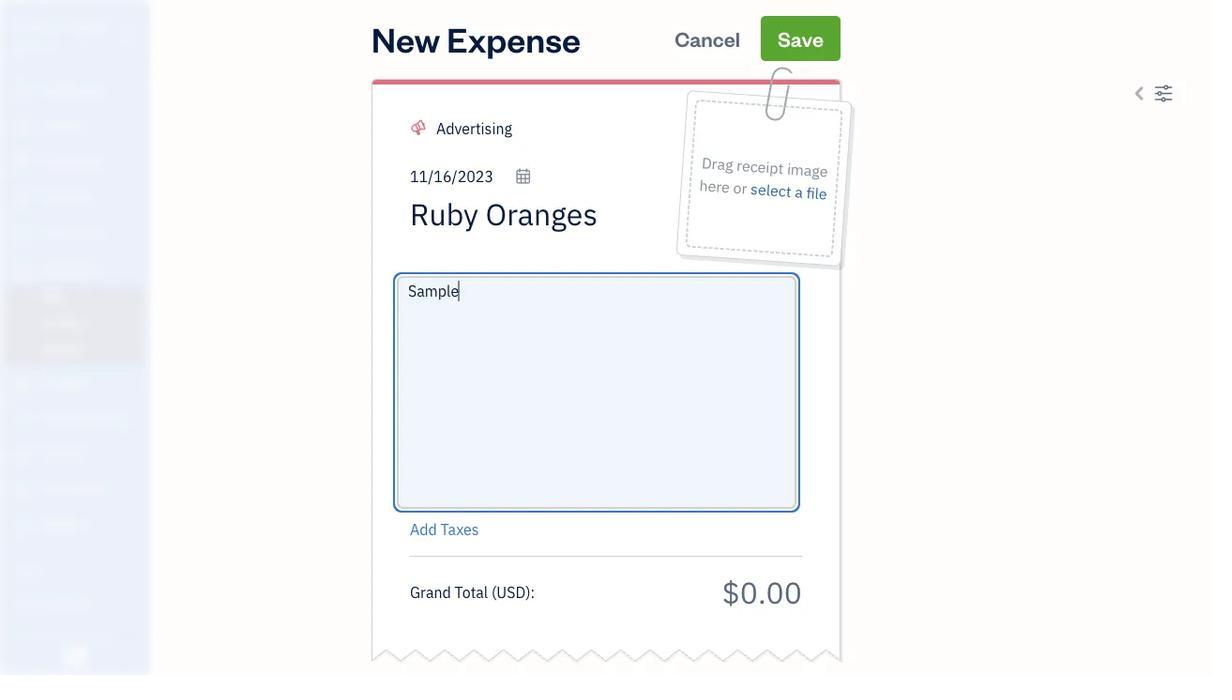 Task type: vqa. For each thing, say whether or not it's contained in the screenshot.
Grand Total ( USD ):
yes



Task type: locate. For each thing, give the bounding box(es) containing it.
add taxes button
[[410, 518, 479, 541]]

select
[[750, 179, 792, 201]]

invoice image
[[12, 189, 35, 207]]

(
[[492, 582, 497, 602]]

or
[[733, 178, 748, 198]]

freshbooks image
[[60, 645, 90, 668]]

Merchant text field
[[410, 195, 667, 233]]

select a file button
[[750, 177, 828, 205]]

new expense
[[372, 16, 581, 61]]

image
[[787, 159, 829, 181]]

settings image
[[1155, 82, 1174, 104]]

expense image
[[12, 260, 35, 279]]

owner
[[15, 38, 50, 53]]

money image
[[12, 445, 35, 464]]

timer image
[[12, 409, 35, 428]]

Date in MM/DD/YYYY format text field
[[410, 167, 532, 186]]

expense
[[447, 16, 581, 61]]

Description text field
[[401, 280, 793, 505]]

chevronleft image
[[1131, 82, 1151, 104]]

cancel button
[[658, 16, 758, 61]]

select a file
[[750, 179, 828, 204]]

a
[[795, 182, 804, 202]]

drag receipt image here or
[[699, 153, 829, 198]]

save button
[[761, 16, 841, 61]]

team members image
[[14, 594, 145, 609]]



Task type: describe. For each thing, give the bounding box(es) containing it.
ruby oranges owner
[[15, 16, 111, 53]]

payment image
[[12, 224, 35, 243]]

):
[[526, 582, 535, 602]]

report image
[[12, 516, 35, 535]]

items and services image
[[14, 624, 145, 639]]

new
[[372, 16, 440, 61]]

receipt
[[736, 155, 785, 178]]

chart image
[[12, 481, 35, 499]]

add taxes
[[410, 520, 479, 539]]

add
[[410, 520, 437, 539]]

usd
[[497, 582, 526, 602]]

grand
[[410, 582, 451, 602]]

ruby
[[15, 16, 50, 36]]

main element
[[0, 0, 197, 675]]

cancel
[[675, 25, 741, 52]]

total
[[455, 582, 488, 602]]

dashboard image
[[12, 82, 35, 100]]

file
[[806, 183, 828, 204]]

client image
[[12, 117, 35, 136]]

grand total ( usd ):
[[410, 582, 535, 602]]

here
[[699, 175, 731, 197]]

estimate image
[[12, 153, 35, 172]]

save
[[778, 25, 824, 52]]

taxes
[[441, 520, 479, 539]]

oranges
[[54, 16, 111, 36]]

Category text field
[[437, 117, 597, 140]]

project image
[[12, 374, 35, 392]]

Amount (USD) text field
[[722, 572, 803, 612]]

drag
[[701, 153, 734, 175]]

apps image
[[14, 564, 145, 579]]



